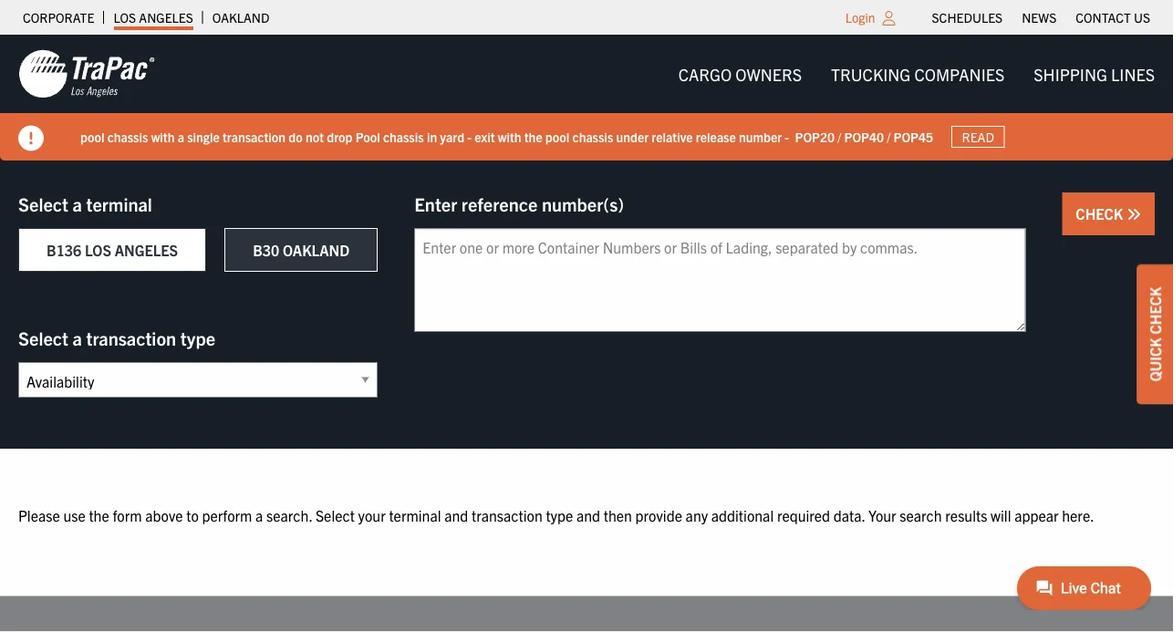 Task type: locate. For each thing, give the bounding box(es) containing it.
0 horizontal spatial pool
[[80, 128, 104, 145]]

0 horizontal spatial type
[[180, 326, 215, 349]]

2 horizontal spatial transaction
[[472, 506, 543, 524]]

menu bar
[[922, 5, 1160, 30], [664, 55, 1169, 92]]

login link
[[845, 9, 875, 26]]

a inside banner
[[178, 128, 184, 145]]

1 horizontal spatial oakland
[[283, 241, 350, 259]]

2 and from the left
[[576, 506, 600, 524]]

quick check link
[[1137, 264, 1173, 404]]

appear
[[1015, 506, 1059, 524]]

a left single
[[178, 128, 184, 145]]

and right "your"
[[444, 506, 468, 524]]

select a transaction type
[[18, 326, 215, 349]]

oakland right los angeles link
[[212, 9, 270, 26]]

contact us link
[[1076, 5, 1150, 30]]

0 vertical spatial transaction
[[223, 128, 286, 145]]

los angeles
[[113, 9, 193, 26]]

solid image
[[1127, 207, 1141, 222]]

angeles
[[139, 9, 193, 26], [115, 241, 178, 259]]

with right exit
[[498, 128, 521, 145]]

check
[[1076, 204, 1127, 223], [1146, 287, 1164, 334]]

chassis left under on the top
[[572, 128, 613, 145]]

login
[[845, 9, 875, 26]]

0 horizontal spatial oakland
[[212, 9, 270, 26]]

1 / from the left
[[838, 128, 841, 145]]

0 vertical spatial check
[[1076, 204, 1127, 223]]

the right exit
[[524, 128, 542, 145]]

pool
[[80, 128, 104, 145], [545, 128, 570, 145]]

0 horizontal spatial chassis
[[107, 128, 148, 145]]

1 vertical spatial angeles
[[115, 241, 178, 259]]

los angeles link
[[113, 5, 193, 30]]

/
[[838, 128, 841, 145], [887, 128, 891, 145]]

please use the form above to perform a search. select your terminal and transaction type and then provide any additional required data. your search results will appear here.
[[18, 506, 1094, 524]]

the right the use
[[89, 506, 109, 524]]

search.
[[266, 506, 312, 524]]

chassis down los angeles 'image'
[[107, 128, 148, 145]]

0 vertical spatial angeles
[[139, 9, 193, 26]]

corporate
[[23, 9, 94, 26]]

transaction inside banner
[[223, 128, 286, 145]]

0 horizontal spatial and
[[444, 506, 468, 524]]

1 vertical spatial transaction
[[86, 326, 176, 349]]

us
[[1134, 9, 1150, 26]]

pool chassis with a single transaction  do not drop pool chassis in yard -  exit with the pool chassis under relative release number -  pop20 / pop40 / pop45
[[80, 128, 933, 145]]

banner containing cargo owners
[[0, 35, 1173, 161]]

1 horizontal spatial with
[[498, 128, 521, 145]]

- left exit
[[467, 128, 472, 145]]

will
[[991, 506, 1011, 524]]

angeles left oakland 'link'
[[139, 9, 193, 26]]

provide
[[635, 506, 682, 524]]

1 vertical spatial terminal
[[389, 506, 441, 524]]

angeles down select a terminal
[[115, 241, 178, 259]]

schedules
[[932, 9, 1003, 26]]

1 horizontal spatial pool
[[545, 128, 570, 145]]

0 vertical spatial terminal
[[86, 192, 152, 215]]

1 vertical spatial los
[[85, 241, 111, 259]]

1 chassis from the left
[[107, 128, 148, 145]]

1 vertical spatial the
[[89, 506, 109, 524]]

banner
[[0, 35, 1173, 161]]

1 horizontal spatial /
[[887, 128, 891, 145]]

news link
[[1022, 5, 1057, 30]]

type
[[180, 326, 215, 349], [546, 506, 573, 524]]

1 horizontal spatial -
[[785, 128, 789, 145]]

1 horizontal spatial los
[[113, 9, 136, 26]]

terminal up b136 los angeles
[[86, 192, 152, 215]]

- right 'number'
[[785, 128, 789, 145]]

with left single
[[151, 128, 175, 145]]

1 vertical spatial type
[[546, 506, 573, 524]]

select down 'b136'
[[18, 326, 68, 349]]

2 / from the left
[[887, 128, 891, 145]]

schedules link
[[932, 5, 1003, 30]]

0 vertical spatial oakland
[[212, 9, 270, 26]]

menu bar up shipping at the right top of the page
[[922, 5, 1160, 30]]

0 horizontal spatial -
[[467, 128, 472, 145]]

1 horizontal spatial chassis
[[383, 128, 424, 145]]

0 horizontal spatial transaction
[[86, 326, 176, 349]]

relative
[[652, 128, 693, 145]]

the inside banner
[[524, 128, 542, 145]]

terminal
[[86, 192, 152, 215], [389, 506, 441, 524]]

0 horizontal spatial with
[[151, 128, 175, 145]]

1 horizontal spatial transaction
[[223, 128, 286, 145]]

owners
[[736, 63, 802, 84]]

2 pool from the left
[[545, 128, 570, 145]]

1 horizontal spatial check
[[1146, 287, 1164, 334]]

0 vertical spatial los
[[113, 9, 136, 26]]

enter
[[414, 192, 457, 215]]

los right 'b136'
[[85, 241, 111, 259]]

a
[[178, 128, 184, 145], [73, 192, 82, 215], [73, 326, 82, 349], [255, 506, 263, 524]]

pop45
[[894, 128, 933, 145]]

check button
[[1062, 192, 1155, 235]]

1 vertical spatial check
[[1146, 287, 1164, 334]]

terminal right "your"
[[389, 506, 441, 524]]

0 horizontal spatial /
[[838, 128, 841, 145]]

los
[[113, 9, 136, 26], [85, 241, 111, 259]]

0 vertical spatial the
[[524, 128, 542, 145]]

select a terminal
[[18, 192, 152, 215]]

1 vertical spatial select
[[18, 326, 68, 349]]

/ left pop45
[[887, 128, 891, 145]]

with
[[151, 128, 175, 145], [498, 128, 521, 145]]

under
[[616, 128, 649, 145]]

to
[[186, 506, 199, 524]]

enter reference number(s)
[[414, 192, 624, 215]]

select left "your"
[[316, 506, 355, 524]]

2 with from the left
[[498, 128, 521, 145]]

2 - from the left
[[785, 128, 789, 145]]

1 horizontal spatial the
[[524, 128, 542, 145]]

transaction
[[223, 128, 286, 145], [86, 326, 176, 349], [472, 506, 543, 524]]

1 vertical spatial oakland
[[283, 241, 350, 259]]

footer
[[0, 596, 1173, 632]]

pool right solid icon
[[80, 128, 104, 145]]

the
[[524, 128, 542, 145], [89, 506, 109, 524]]

2 vertical spatial select
[[316, 506, 355, 524]]

chassis left in
[[383, 128, 424, 145]]

and
[[444, 506, 468, 524], [576, 506, 600, 524]]

additional
[[711, 506, 774, 524]]

use
[[63, 506, 85, 524]]

form
[[113, 506, 142, 524]]

shipping lines
[[1034, 63, 1155, 84]]

number
[[739, 128, 782, 145]]

2 horizontal spatial chassis
[[572, 128, 613, 145]]

-
[[467, 128, 472, 145], [785, 128, 789, 145]]

1 vertical spatial menu bar
[[664, 55, 1169, 92]]

menu bar down light image
[[664, 55, 1169, 92]]

select
[[18, 192, 68, 215], [18, 326, 68, 349], [316, 506, 355, 524]]

here.
[[1062, 506, 1094, 524]]

and left the 'then'
[[576, 506, 600, 524]]

1 horizontal spatial terminal
[[389, 506, 441, 524]]

3 chassis from the left
[[572, 128, 613, 145]]

trucking companies
[[831, 63, 1005, 84]]

/ right pop20
[[838, 128, 841, 145]]

0 horizontal spatial the
[[89, 506, 109, 524]]

0 horizontal spatial check
[[1076, 204, 1127, 223]]

0 vertical spatial menu bar
[[922, 5, 1160, 30]]

check inside button
[[1076, 204, 1127, 223]]

1 with from the left
[[151, 128, 175, 145]]

los right corporate link
[[113, 9, 136, 26]]

news
[[1022, 9, 1057, 26]]

oakland right the b30
[[283, 241, 350, 259]]

los angeles image
[[18, 48, 155, 99]]

pop20
[[795, 128, 835, 145]]

oakland link
[[212, 5, 270, 30]]

Enter reference number(s) text field
[[414, 228, 1026, 332]]

1 horizontal spatial and
[[576, 506, 600, 524]]

menu bar containing cargo owners
[[664, 55, 1169, 92]]

pool up the number(s)
[[545, 128, 570, 145]]

select up 'b136'
[[18, 192, 68, 215]]

chassis
[[107, 128, 148, 145], [383, 128, 424, 145], [572, 128, 613, 145]]

oakland
[[212, 9, 270, 26], [283, 241, 350, 259]]

0 vertical spatial select
[[18, 192, 68, 215]]



Task type: describe. For each thing, give the bounding box(es) containing it.
1 - from the left
[[467, 128, 472, 145]]

solid image
[[18, 125, 44, 151]]

your
[[869, 506, 896, 524]]

cargo owners link
[[664, 55, 816, 92]]

in
[[427, 128, 437, 145]]

above
[[145, 506, 183, 524]]

cargo
[[678, 63, 732, 84]]

any
[[686, 506, 708, 524]]

0 vertical spatial type
[[180, 326, 215, 349]]

single
[[187, 128, 220, 145]]

a left search.
[[255, 506, 263, 524]]

a down 'b136'
[[73, 326, 82, 349]]

2 vertical spatial transaction
[[472, 506, 543, 524]]

a up 'b136'
[[73, 192, 82, 215]]

number(s)
[[542, 192, 624, 215]]

companies
[[914, 63, 1005, 84]]

not
[[306, 128, 324, 145]]

read
[[962, 129, 994, 145]]

2 chassis from the left
[[383, 128, 424, 145]]

1 horizontal spatial type
[[546, 506, 573, 524]]

data.
[[834, 506, 865, 524]]

yard
[[440, 128, 464, 145]]

menu bar containing schedules
[[922, 5, 1160, 30]]

trucking
[[831, 63, 911, 84]]

light image
[[883, 11, 895, 26]]

1 pool from the left
[[80, 128, 104, 145]]

contact us
[[1076, 9, 1150, 26]]

do
[[289, 128, 303, 145]]

drop
[[327, 128, 353, 145]]

angeles inside los angeles link
[[139, 9, 193, 26]]

release
[[696, 128, 736, 145]]

required
[[777, 506, 830, 524]]

contact
[[1076, 9, 1131, 26]]

cargo owners
[[678, 63, 802, 84]]

then
[[604, 506, 632, 524]]

0 horizontal spatial terminal
[[86, 192, 152, 215]]

shipping
[[1034, 63, 1107, 84]]

pool
[[356, 128, 380, 145]]

quick
[[1146, 338, 1164, 382]]

0 horizontal spatial los
[[85, 241, 111, 259]]

b30
[[253, 241, 279, 259]]

trucking companies link
[[816, 55, 1019, 92]]

please
[[18, 506, 60, 524]]

corporate link
[[23, 5, 94, 30]]

quick check
[[1146, 287, 1164, 382]]

b30 oakland
[[253, 241, 350, 259]]

reference
[[461, 192, 538, 215]]

b136
[[47, 241, 81, 259]]

1 and from the left
[[444, 506, 468, 524]]

read link
[[952, 126, 1005, 148]]

results
[[945, 506, 987, 524]]

select for select a transaction type
[[18, 326, 68, 349]]

perform
[[202, 506, 252, 524]]

exit
[[475, 128, 495, 145]]

your
[[358, 506, 386, 524]]

pop40
[[844, 128, 884, 145]]

shipping lines link
[[1019, 55, 1169, 92]]

search
[[900, 506, 942, 524]]

b136 los angeles
[[47, 241, 178, 259]]

lines
[[1111, 63, 1155, 84]]

menu bar inside banner
[[664, 55, 1169, 92]]

select for select a terminal
[[18, 192, 68, 215]]



Task type: vqa. For each thing, say whether or not it's contained in the screenshot.
exemptions
no



